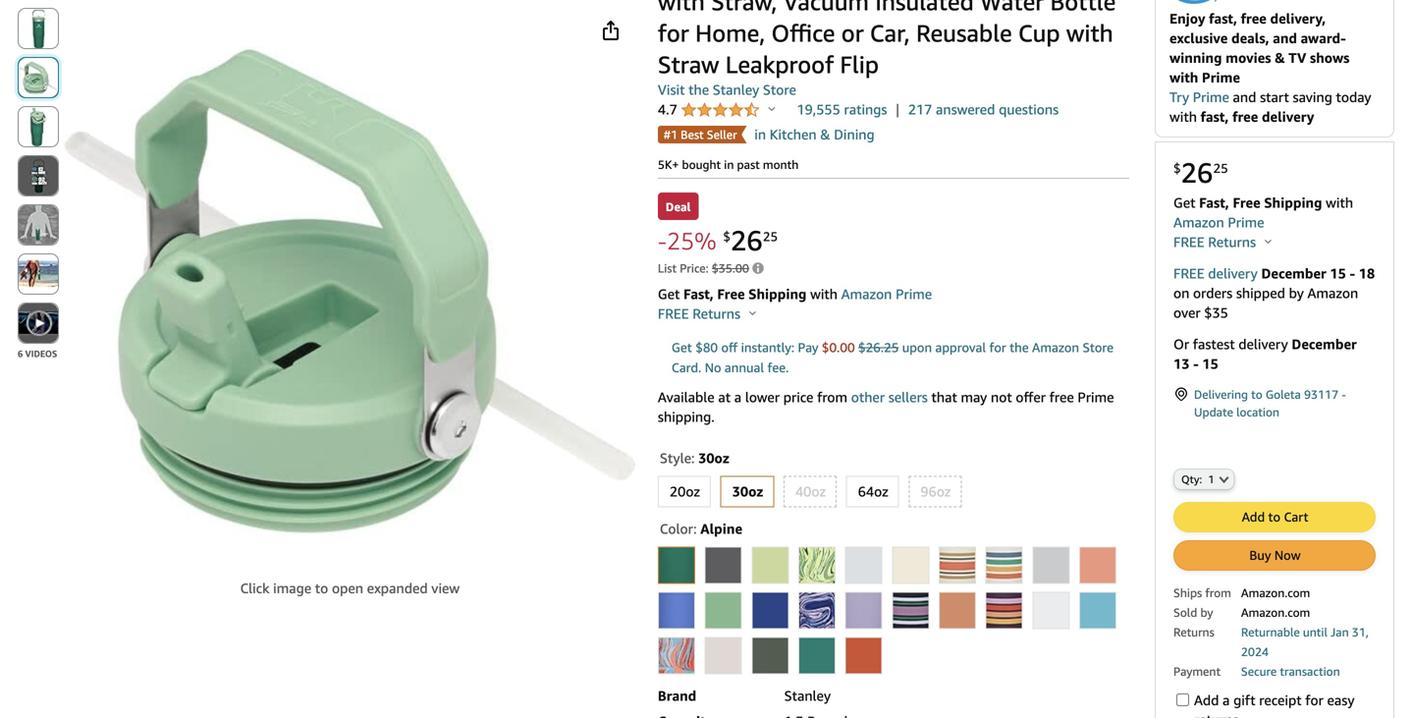 Task type: describe. For each thing, give the bounding box(es) containing it.
today
[[1337, 89, 1372, 105]]

past
[[737, 158, 760, 171]]

until
[[1304, 625, 1328, 639]]

0 horizontal spatial to
[[315, 580, 328, 596]]

enjoy fast, free delivery, exclusive deals, and award- winning movies & tv shows with prime try prime
[[1170, 10, 1350, 105]]

$ 26 25
[[1174, 156, 1229, 189]]

dropdown image
[[1220, 475, 1230, 483]]

over
[[1174, 304, 1201, 321]]

visit the stanley store link
[[658, 82, 797, 98]]

30oz button
[[722, 477, 774, 507]]

0 horizontal spatial store
[[763, 82, 797, 98]]

amazon.com inside amazon.com returns
[[1242, 606, 1311, 619]]

jan
[[1331, 625, 1350, 639]]

with inside enjoy fast, free delivery, exclusive deals, and award- winning movies & tv shows with prime try prime
[[1170, 69, 1199, 85]]

lower
[[746, 389, 780, 405]]

1
[[1209, 473, 1215, 486]]

available
[[658, 389, 715, 405]]

that may not offer free prime shipping.
[[658, 389, 1115, 425]]

expanded
[[367, 580, 428, 596]]

by inside free delivery december 15 - 18 on orders shipped by amazon over $35
[[1290, 285, 1305, 301]]

cream stripe image
[[987, 548, 1023, 583]]

Add to Cart submit
[[1175, 503, 1376, 531]]

that
[[932, 389, 958, 405]]

prime up try prime link
[[1203, 69, 1241, 85]]

0 horizontal spatial in
[[724, 158, 734, 171]]

delivering to goleta 93117 - update location link
[[1174, 385, 1377, 421]]

free inside enjoy fast, free delivery, exclusive deals, and award- winning movies & tv shows with prime try prime
[[1242, 10, 1267, 26]]

1 vertical spatial free returns
[[658, 306, 744, 322]]

location
[[1237, 405, 1280, 419]]

from inside ships from amazon.com sold by
[[1206, 586, 1232, 600]]

shipping for the bottom amazon prime link
[[749, 286, 807, 302]]

$26.25
[[859, 340, 899, 355]]

now
[[1275, 548, 1302, 563]]

0 vertical spatial the
[[689, 82, 710, 98]]

view
[[432, 580, 460, 596]]

available at a lower price from other sellers
[[658, 389, 928, 405]]

free inside 'that may not offer free prime shipping.'
[[1050, 389, 1075, 405]]

and start saving today with
[[1170, 89, 1372, 125]]

start
[[1261, 89, 1290, 105]]

delivering to goleta 93117 - update location
[[1195, 387, 1347, 419]]

1 vertical spatial stanley
[[785, 688, 831, 704]]

tidepool image
[[800, 638, 835, 674]]

annual
[[725, 360, 765, 375]]

ochre image
[[940, 593, 976, 628]]

deal
[[666, 200, 691, 214]]

or
[[1174, 336, 1190, 352]]

card.
[[672, 360, 702, 375]]

0 vertical spatial free
[[1174, 234, 1205, 250]]

get for the bottom amazon prime link
[[658, 286, 680, 302]]

cream image
[[893, 548, 929, 583]]

1 vertical spatial returns
[[693, 306, 741, 322]]

tigerlily image
[[847, 638, 882, 674]]

with inside and start saving today with
[[1170, 108, 1198, 125]]

approval
[[936, 340, 987, 355]]

25 inside $ 26 25
[[1214, 161, 1229, 176]]

4.7 button
[[658, 101, 776, 120]]

cloud image
[[847, 548, 882, 583]]

0 vertical spatial 30oz
[[699, 450, 730, 466]]

5k+ bought in past month
[[658, 158, 799, 171]]

update
[[1195, 405, 1234, 419]]

fast, for rightmost amazon prime link
[[1200, 194, 1230, 211]]

amazon inside free delivery december 15 - 18 on orders shipped by amazon over $35
[[1308, 285, 1359, 301]]

click
[[240, 580, 270, 596]]

-25% $ 26 25
[[658, 224, 778, 257]]

5k+
[[658, 158, 679, 171]]

store inside upon approval for the amazon store card. no annual fee.
[[1083, 340, 1114, 355]]

popover image for leftmost free returns button
[[750, 311, 757, 315]]

style: 30oz
[[660, 450, 730, 466]]

add a gift receipt for easy returns
[[1195, 692, 1355, 718]]

goleta
[[1266, 387, 1302, 401]]

prime up upon
[[896, 286, 933, 302]]

or fastest delivery
[[1174, 336, 1293, 352]]

amazon down $ 26 25
[[1174, 214, 1225, 230]]

get for rightmost amazon prime link
[[1174, 194, 1196, 211]]

movies
[[1226, 49, 1272, 66]]

1 vertical spatial amazon prime link
[[842, 286, 933, 302]]

1 vertical spatial 26
[[731, 224, 763, 257]]

for inside upon approval for the amazon store card. no annual fee.
[[990, 340, 1007, 355]]

brand
[[658, 688, 697, 704]]

1 vertical spatial free
[[1233, 108, 1259, 125]]

color:
[[660, 521, 697, 537]]

- inside december 13 - 15
[[1194, 356, 1199, 372]]

enjoy
[[1170, 10, 1206, 26]]

19,555
[[797, 101, 841, 117]]

style:
[[660, 450, 695, 466]]

dining
[[834, 126, 875, 142]]

40oz
[[796, 483, 826, 500]]

tv
[[1289, 49, 1307, 66]]

pool swirl image
[[659, 638, 695, 674]]

lapis image
[[753, 593, 788, 628]]

& inside enjoy fast, free delivery, exclusive deals, and award- winning movies & tv shows with prime try prime
[[1276, 49, 1286, 66]]

ships from amazon.com sold by
[[1174, 586, 1311, 619]]

other
[[852, 389, 885, 405]]

award-
[[1302, 30, 1347, 46]]

jade image
[[706, 593, 741, 628]]

to for delivering
[[1252, 387, 1263, 401]]

18
[[1360, 265, 1376, 281]]

64oz button
[[848, 477, 899, 507]]

free delivery link
[[1174, 265, 1258, 281]]

navy mesh image
[[893, 593, 929, 628]]

color: alpine
[[660, 521, 743, 537]]

1 horizontal spatial free returns button
[[1174, 232, 1273, 252]]

returnable until jan 31, 2024 button
[[1242, 623, 1370, 659]]

0 horizontal spatial free returns button
[[658, 304, 757, 324]]

open
[[332, 580, 364, 596]]

learn more about amazon pricing and savings image
[[753, 263, 765, 276]]

fee.
[[768, 360, 789, 375]]

$ inside $ 26 25
[[1174, 161, 1182, 176]]

sellers
[[889, 389, 928, 405]]

not
[[991, 389, 1013, 405]]

popover image for the right free returns button
[[1266, 239, 1273, 244]]

0 vertical spatial a
[[735, 389, 742, 405]]

delivery for fastest
[[1239, 336, 1289, 352]]

at
[[719, 389, 731, 405]]

fast, inside enjoy fast, free delivery, exclusive deals, and award- winning movies & tv shows with prime try prime
[[1210, 10, 1238, 26]]

transaction
[[1281, 665, 1341, 678]]

instantly:
[[741, 340, 795, 355]]

1 horizontal spatial amazon prime link
[[1174, 214, 1265, 230]]

shipping for rightmost amazon prime link
[[1265, 194, 1323, 211]]

amazon up $26.25
[[842, 286, 893, 302]]

bought
[[682, 158, 721, 171]]

image
[[273, 580, 312, 596]]

saving
[[1294, 89, 1333, 105]]

rose quartz image
[[706, 638, 741, 674]]

try prime link
[[1170, 89, 1230, 105]]

videos
[[25, 348, 57, 359]]

answered
[[936, 101, 996, 117]]

15 for december
[[1331, 265, 1347, 281]]

shipping.
[[658, 409, 715, 425]]

add for add to cart
[[1243, 509, 1266, 524]]

and inside and start saving today with
[[1234, 89, 1257, 105]]

citron swirl image
[[800, 548, 835, 583]]

delivery inside free delivery december 15 - 18 on orders shipped by amazon over $35
[[1209, 265, 1258, 281]]

31,
[[1353, 625, 1370, 639]]

- inside -25% $ 26 25
[[658, 226, 667, 255]]

1 vertical spatial fast,
[[1201, 108, 1230, 125]]

add for add a gift receipt for easy returns
[[1195, 692, 1220, 708]]

december 13 - 15
[[1174, 336, 1358, 372]]

$0.00
[[822, 340, 855, 355]]

0 vertical spatial returns
[[1209, 234, 1257, 250]]

winning
[[1170, 49, 1223, 66]]

- inside delivering to goleta 93117 - update location
[[1342, 387, 1347, 401]]

19,555 ratings
[[797, 101, 888, 117]]

option group for color: alpine
[[652, 543, 1130, 678]]



Task type: vqa. For each thing, say whether or not it's contained in the screenshot.
Iris image
yes



Task type: locate. For each thing, give the bounding box(es) containing it.
& down '19,555'
[[821, 126, 831, 142]]

list price: $35.00
[[658, 261, 750, 275]]

2 vertical spatial free
[[658, 306, 689, 322]]

1 horizontal spatial get fast, free shipping with amazon prime
[[1174, 194, 1354, 230]]

to inside delivering to goleta 93117 - update location
[[1252, 387, 1263, 401]]

1 vertical spatial a
[[1223, 692, 1231, 708]]

alpine image
[[659, 548, 695, 583]]

- right 13
[[1194, 356, 1199, 372]]

1 vertical spatial fast,
[[684, 286, 714, 302]]

1 horizontal spatial free
[[1234, 194, 1261, 211]]

2 vertical spatial returns
[[1174, 625, 1215, 639]]

to up location at the right bottom
[[1252, 387, 1263, 401]]

by right sold
[[1201, 606, 1214, 619]]

4.7
[[658, 101, 681, 117]]

december up 93117
[[1293, 336, 1358, 352]]

amazon.com inside ships from amazon.com sold by
[[1242, 586, 1311, 600]]

other sellers link
[[852, 389, 928, 405]]

2 amazon.com from the top
[[1242, 606, 1311, 619]]

free returns button
[[1174, 232, 1273, 252], [658, 304, 757, 324]]

returnable until jan 31, 2024 payment
[[1174, 625, 1370, 678]]

0 vertical spatial shipping
[[1265, 194, 1323, 211]]

prime inside 'that may not offer free prime shipping.'
[[1078, 389, 1115, 405]]

1 horizontal spatial from
[[1206, 586, 1232, 600]]

0 horizontal spatial &
[[821, 126, 831, 142]]

may
[[961, 389, 988, 405]]

Add a gift receipt for easy returns checkbox
[[1177, 693, 1190, 706]]

get up card.
[[672, 340, 693, 355]]

2 vertical spatial free
[[1050, 389, 1075, 405]]

96oz button
[[910, 477, 961, 507]]

in left the past
[[724, 158, 734, 171]]

by right shipped
[[1290, 285, 1305, 301]]

0 vertical spatial free returns button
[[1174, 232, 1273, 252]]

30oz up alpine
[[733, 483, 764, 500]]

stanley down tidepool "image"
[[785, 688, 831, 704]]

free down $35.00
[[718, 286, 745, 302]]

from right "price"
[[818, 389, 848, 405]]

0 vertical spatial fast,
[[1200, 194, 1230, 211]]

1 vertical spatial to
[[1269, 509, 1281, 524]]

1 horizontal spatial &
[[1276, 49, 1286, 66]]

1 vertical spatial 30oz
[[733, 483, 764, 500]]

polar image
[[1034, 593, 1069, 628]]

on
[[1174, 285, 1190, 301]]

0 horizontal spatial from
[[818, 389, 848, 405]]

1 vertical spatial from
[[1206, 586, 1232, 600]]

free up on
[[1174, 265, 1205, 281]]

26 down try prime link
[[1182, 156, 1214, 189]]

0 vertical spatial get fast, free shipping with amazon prime
[[1174, 194, 1354, 230]]

25 down fast, free delivery
[[1214, 161, 1229, 176]]

1 vertical spatial store
[[1083, 340, 1114, 355]]

for right approval
[[990, 340, 1007, 355]]

1 horizontal spatial in
[[755, 126, 767, 142]]

0 vertical spatial in
[[755, 126, 767, 142]]

0 vertical spatial free returns
[[1174, 234, 1260, 250]]

1 amazon.com from the top
[[1242, 586, 1311, 600]]

1 vertical spatial 25
[[763, 229, 778, 244]]

shipped
[[1237, 285, 1286, 301]]

receipt
[[1260, 692, 1303, 708]]

1 vertical spatial &
[[821, 126, 831, 142]]

0 vertical spatial option group
[[652, 472, 1130, 511]]

amazon prime link up $26.25
[[842, 286, 933, 302]]

30oz inside 30oz button
[[733, 483, 764, 500]]

shipping
[[1265, 194, 1323, 211], [749, 286, 807, 302]]

free up free delivery link
[[1174, 234, 1205, 250]]

option group for style: 30oz
[[652, 472, 1130, 511]]

0 horizontal spatial amazon prime link
[[842, 286, 933, 302]]

shipping up free delivery december 15 - 18 on orders shipped by amazon over $35
[[1265, 194, 1323, 211]]

december inside december 13 - 15
[[1293, 336, 1358, 352]]

delivery down start
[[1263, 108, 1315, 125]]

15
[[1331, 265, 1347, 281], [1203, 356, 1219, 372]]

returns inside amazon.com returns
[[1174, 625, 1215, 639]]

#1
[[664, 128, 678, 141]]

amazon prime link up free delivery link
[[1174, 214, 1265, 230]]

0 horizontal spatial add
[[1195, 692, 1220, 708]]

1 vertical spatial for
[[1306, 692, 1324, 708]]

1 vertical spatial free
[[1174, 265, 1205, 281]]

0 vertical spatial delivery
[[1263, 108, 1315, 125]]

0 vertical spatial 15
[[1331, 265, 1347, 281]]

free up deals,
[[1242, 10, 1267, 26]]

2 vertical spatial to
[[315, 580, 328, 596]]

- right 93117
[[1342, 387, 1347, 401]]

2 vertical spatial get
[[672, 340, 693, 355]]

1 horizontal spatial for
[[1306, 692, 1324, 708]]

$80
[[696, 340, 718, 355]]

prime up free delivery link
[[1229, 214, 1265, 230]]

prime inside 'get fast, free shipping with amazon prime'
[[1229, 214, 1265, 230]]

1 horizontal spatial a
[[1223, 692, 1231, 708]]

free up free delivery link
[[1234, 194, 1261, 211]]

2 option group from the top
[[652, 543, 1130, 678]]

with
[[1170, 69, 1199, 85], [1170, 108, 1198, 125], [1327, 194, 1354, 211], [811, 286, 838, 302]]

fast, down try prime link
[[1201, 108, 1230, 125]]

1 horizontal spatial add
[[1243, 509, 1266, 524]]

0 horizontal spatial 30oz
[[699, 450, 730, 466]]

free returns button up $80
[[658, 304, 757, 324]]

amazon inside upon approval for the amazon store card. no annual fee.
[[1033, 340, 1080, 355]]

in up the past
[[755, 126, 767, 142]]

1 horizontal spatial shipping
[[1265, 194, 1323, 211]]

1 vertical spatial $
[[724, 229, 731, 244]]

26 up learn more about amazon pricing and savings icon
[[731, 224, 763, 257]]

delivery up orders
[[1209, 265, 1258, 281]]

1 vertical spatial december
[[1293, 336, 1358, 352]]

0 horizontal spatial free returns
[[658, 306, 744, 322]]

20oz button
[[659, 477, 710, 507]]

amazon.com up returnable
[[1242, 606, 1311, 619]]

popover image
[[1266, 239, 1273, 244], [750, 311, 757, 315]]

alpine
[[701, 521, 743, 537]]

30oz right style:
[[699, 450, 730, 466]]

amazon right shipped
[[1308, 285, 1359, 301]]

buy
[[1250, 548, 1272, 563]]

217
[[909, 101, 933, 117]]

fast,
[[1210, 10, 1238, 26], [1201, 108, 1230, 125]]

and up fast, free delivery
[[1234, 89, 1257, 105]]

amazon.com down "buy now" submit
[[1242, 586, 1311, 600]]

1 horizontal spatial and
[[1274, 30, 1298, 46]]

qty: 1
[[1182, 473, 1215, 486]]

0 vertical spatial and
[[1274, 30, 1298, 46]]

offer
[[1016, 389, 1046, 405]]

spirulina image
[[753, 638, 788, 674]]

0 vertical spatial free
[[1242, 10, 1267, 26]]

a right 'at'
[[735, 389, 742, 405]]

add
[[1243, 509, 1266, 524], [1195, 692, 1220, 708]]

0 vertical spatial amazon.com
[[1242, 586, 1311, 600]]

from right ships
[[1206, 586, 1232, 600]]

price
[[784, 389, 814, 405]]

get fast, free shipping with amazon prime down $ 26 25
[[1174, 194, 1354, 230]]

free returns button up free delivery link
[[1174, 232, 1273, 252]]

to for add
[[1269, 509, 1281, 524]]

96oz
[[921, 483, 952, 500]]

lavender image
[[847, 593, 882, 628]]

stanley up 4.7 button
[[713, 82, 760, 98]]

month
[[763, 158, 799, 171]]

| 217 answered questions
[[896, 101, 1059, 117]]

free delivery december 15 - 18 on orders shipped by amazon over $35
[[1174, 265, 1376, 321]]

1 vertical spatial amazon.com
[[1242, 606, 1311, 619]]

free down movies
[[1233, 108, 1259, 125]]

1 vertical spatial delivery
[[1209, 265, 1258, 281]]

prime right offer
[[1078, 389, 1115, 405]]

2 horizontal spatial to
[[1269, 509, 1281, 524]]

fog image
[[1034, 548, 1069, 583]]

fast, for the bottom amazon prime link
[[684, 286, 714, 302]]

for left easy
[[1306, 692, 1324, 708]]

1 horizontal spatial by
[[1290, 285, 1305, 301]]

1 horizontal spatial free returns
[[1174, 234, 1260, 250]]

20oz
[[670, 483, 701, 500]]

217 answered questions link
[[909, 100, 1059, 119]]

$ inside -25% $ 26 25
[[724, 229, 731, 244]]

payment
[[1174, 665, 1221, 678]]

delivery for free
[[1263, 108, 1315, 125]]

1 option group from the top
[[652, 472, 1130, 511]]

in
[[755, 126, 767, 142], [724, 158, 734, 171]]

get fast, free shipping with amazon prime down learn more about amazon pricing and savings icon
[[658, 286, 933, 302]]

1 horizontal spatial 15
[[1331, 265, 1347, 281]]

fast, down $ 26 25
[[1200, 194, 1230, 211]]

get fast, free shipping with amazon prime
[[1174, 194, 1354, 230], [658, 286, 933, 302]]

cart
[[1285, 509, 1309, 524]]

free for rightmost amazon prime link
[[1234, 194, 1261, 211]]

0 horizontal spatial 25
[[763, 229, 778, 244]]

buy now
[[1250, 548, 1302, 563]]

13
[[1174, 356, 1190, 372]]

store up popover icon
[[763, 82, 797, 98]]

add to cart
[[1243, 509, 1309, 524]]

0 vertical spatial by
[[1290, 285, 1305, 301]]

1 horizontal spatial the
[[1010, 340, 1029, 355]]

delivery
[[1263, 108, 1315, 125], [1209, 265, 1258, 281], [1239, 336, 1289, 352]]

#1 best seller
[[664, 128, 738, 141]]

0 horizontal spatial $
[[724, 229, 731, 244]]

for
[[990, 340, 1007, 355], [1306, 692, 1324, 708]]

add inside the add a gift receipt for easy returns
[[1195, 692, 1220, 708]]

with inside 'get fast, free shipping with amazon prime'
[[1327, 194, 1354, 211]]

0 horizontal spatial stanley
[[713, 82, 760, 98]]

1 horizontal spatial store
[[1083, 340, 1114, 355]]

delivering
[[1195, 387, 1249, 401]]

option group containing 20oz
[[652, 472, 1130, 511]]

get down $ 26 25
[[1174, 194, 1196, 211]]

0 horizontal spatial shipping
[[749, 286, 807, 302]]

a inside the add a gift receipt for easy returns
[[1223, 692, 1231, 708]]

amazon prime logo image
[[1170, 0, 1219, 9]]

click image to open expanded view
[[240, 580, 460, 596]]

free down list
[[658, 306, 689, 322]]

fast, up exclusive
[[1210, 10, 1238, 26]]

15 left 18
[[1331, 265, 1347, 281]]

0 vertical spatial december
[[1262, 265, 1327, 281]]

- left 18
[[1351, 265, 1356, 281]]

free returns up free delivery link
[[1174, 234, 1260, 250]]

iris image
[[659, 593, 695, 628]]

fast,
[[1200, 194, 1230, 211], [684, 286, 714, 302]]

0 vertical spatial 26
[[1182, 156, 1214, 189]]

december
[[1262, 265, 1327, 281], [1293, 336, 1358, 352]]

best
[[681, 128, 704, 141]]

the right visit
[[689, 82, 710, 98]]

citron image
[[753, 548, 788, 583]]

get inside 'get fast, free shipping with amazon prime'
[[1174, 194, 1196, 211]]

no
[[705, 360, 722, 375]]

1 vertical spatial option group
[[652, 543, 1130, 678]]

15 inside free delivery december 15 - 18 on orders shipped by amazon over $35
[[1331, 265, 1347, 281]]

price:
[[680, 261, 709, 275]]

get fast, free shipping with amazon prime for rightmost amazon prime link
[[1174, 194, 1354, 230]]

gift
[[1234, 692, 1256, 708]]

grapefruit image
[[1081, 548, 1116, 583]]

the
[[689, 82, 710, 98], [1010, 340, 1029, 355]]

$
[[1174, 161, 1182, 176], [724, 229, 731, 244]]

returns
[[1195, 712, 1239, 718]]

add up buy
[[1243, 509, 1266, 524]]

option group
[[652, 472, 1130, 511], [652, 543, 1130, 678]]

december inside free delivery december 15 - 18 on orders shipped by amazon over $35
[[1262, 265, 1327, 281]]

0 vertical spatial fast,
[[1210, 10, 1238, 26]]

popover image up free delivery december 15 - 18 on orders shipped by amazon over $35
[[1266, 239, 1273, 244]]

0 horizontal spatial a
[[735, 389, 742, 405]]

1 horizontal spatial popover image
[[1266, 239, 1273, 244]]

25 inside -25% $ 26 25
[[763, 229, 778, 244]]

Buy Now submit
[[1175, 541, 1376, 570]]

0 horizontal spatial fast,
[[684, 286, 714, 302]]

pay
[[798, 340, 819, 355]]

1 vertical spatial in
[[724, 158, 734, 171]]

0 vertical spatial 25
[[1214, 161, 1229, 176]]

amazon
[[1174, 214, 1225, 230], [1308, 285, 1359, 301], [842, 286, 893, 302], [1033, 340, 1080, 355]]

0 horizontal spatial popover image
[[750, 311, 757, 315]]

secure transaction button
[[1242, 663, 1341, 679]]

upon approval for the amazon store card. no annual fee.
[[672, 340, 1114, 375]]

1 horizontal spatial to
[[1252, 387, 1263, 401]]

None submit
[[19, 9, 58, 48], [19, 58, 58, 97], [19, 107, 58, 146], [19, 156, 58, 196], [19, 205, 58, 245], [19, 254, 58, 294], [19, 304, 58, 343], [19, 9, 58, 48], [19, 58, 58, 97], [19, 107, 58, 146], [19, 156, 58, 196], [19, 205, 58, 245], [19, 254, 58, 294], [19, 304, 58, 343]]

0 vertical spatial free
[[1234, 194, 1261, 211]]

0 vertical spatial $
[[1174, 161, 1182, 176]]

1 vertical spatial free returns button
[[658, 304, 757, 324]]

1 horizontal spatial 25
[[1214, 161, 1229, 176]]

the up offer
[[1010, 340, 1029, 355]]

returns
[[1209, 234, 1257, 250], [693, 306, 741, 322], [1174, 625, 1215, 639]]

amazon up offer
[[1033, 340, 1080, 355]]

and up tv
[[1274, 30, 1298, 46]]

$ down try
[[1174, 161, 1182, 176]]

$35.00
[[712, 261, 750, 275]]

|
[[896, 101, 900, 117]]

amazon prime link
[[1174, 214, 1265, 230], [842, 286, 933, 302]]

easy
[[1328, 692, 1355, 708]]

0 horizontal spatial for
[[990, 340, 1007, 355]]

6 videos
[[18, 348, 57, 359]]

1 horizontal spatial 30oz
[[733, 483, 764, 500]]

free for the bottom amazon prime link
[[718, 286, 745, 302]]

plum stripe image
[[987, 593, 1023, 628]]

0 vertical spatial stanley
[[713, 82, 760, 98]]

in kitchen & dining
[[755, 126, 875, 142]]

qty:
[[1182, 473, 1203, 486]]

1 horizontal spatial stanley
[[785, 688, 831, 704]]

15 down the fastest
[[1203, 356, 1219, 372]]

0 horizontal spatial 15
[[1203, 356, 1219, 372]]

popover image
[[769, 106, 776, 111]]

cream mesh image
[[940, 548, 976, 583]]

- up list
[[658, 226, 667, 255]]

popover image up instantly: in the top of the page
[[750, 311, 757, 315]]

0 vertical spatial amazon prime link
[[1174, 214, 1265, 230]]

1 vertical spatial the
[[1010, 340, 1029, 355]]

25 up learn more about amazon pricing and savings icon
[[763, 229, 778, 244]]

0 vertical spatial from
[[818, 389, 848, 405]]

free right offer
[[1050, 389, 1075, 405]]

0 horizontal spatial by
[[1201, 606, 1214, 619]]

charcoal image
[[706, 548, 741, 583]]

for inside the add a gift receipt for easy returns
[[1306, 692, 1324, 708]]

to left open
[[315, 580, 328, 596]]

store left or
[[1083, 340, 1114, 355]]

december up shipped
[[1262, 265, 1327, 281]]

15 for -
[[1203, 356, 1219, 372]]

15 inside december 13 - 15
[[1203, 356, 1219, 372]]

0 horizontal spatial the
[[689, 82, 710, 98]]

get fast, free shipping with amazon prime for the bottom amazon prime link
[[658, 286, 933, 302]]

fastest
[[1194, 336, 1236, 352]]

to left cart
[[1269, 509, 1281, 524]]

a up returns
[[1223, 692, 1231, 708]]

1 vertical spatial and
[[1234, 89, 1257, 105]]

prime right try
[[1194, 89, 1230, 105]]

free
[[1234, 194, 1261, 211], [718, 286, 745, 302]]

list
[[658, 261, 677, 275]]

add up returns
[[1195, 692, 1220, 708]]

$ up $35.00
[[724, 229, 731, 244]]

get down list
[[658, 286, 680, 302]]

- inside free delivery december 15 - 18 on orders shipped by amazon over $35
[[1351, 265, 1356, 281]]

lapis swirl image
[[800, 593, 835, 628]]

the inside upon approval for the amazon store card. no annual fee.
[[1010, 340, 1029, 355]]

secure
[[1242, 665, 1278, 678]]

0 vertical spatial add
[[1243, 509, 1266, 524]]

0 horizontal spatial free
[[718, 286, 745, 302]]

pool image
[[1081, 593, 1116, 628]]

0 vertical spatial store
[[763, 82, 797, 98]]

and inside enjoy fast, free delivery, exclusive deals, and award- winning movies & tv shows with prime try prime
[[1274, 30, 1298, 46]]

shipping down learn more about amazon pricing and savings icon
[[749, 286, 807, 302]]

1 vertical spatial add
[[1195, 692, 1220, 708]]

free inside free delivery december 15 - 18 on orders shipped by amazon over $35
[[1174, 265, 1205, 281]]

orders
[[1194, 285, 1233, 301]]

returns up free delivery link
[[1209, 234, 1257, 250]]

free returns
[[1174, 234, 1260, 250], [658, 306, 744, 322]]

deals,
[[1232, 30, 1270, 46]]

returns down sold
[[1174, 625, 1215, 639]]

visit the stanley store
[[658, 82, 797, 98]]

fast, down price:
[[684, 286, 714, 302]]

returns up $80
[[693, 306, 741, 322]]

93117
[[1305, 387, 1339, 401]]

1 vertical spatial by
[[1201, 606, 1214, 619]]

free returns up $80
[[658, 306, 744, 322]]

off
[[722, 340, 738, 355]]

& left tv
[[1276, 49, 1286, 66]]

delivery right the fastest
[[1239, 336, 1289, 352]]

by inside ships from amazon.com sold by
[[1201, 606, 1214, 619]]

1 vertical spatial get
[[658, 286, 680, 302]]

get $80 off instantly: pay $0.00 $26.25
[[672, 340, 899, 355]]



